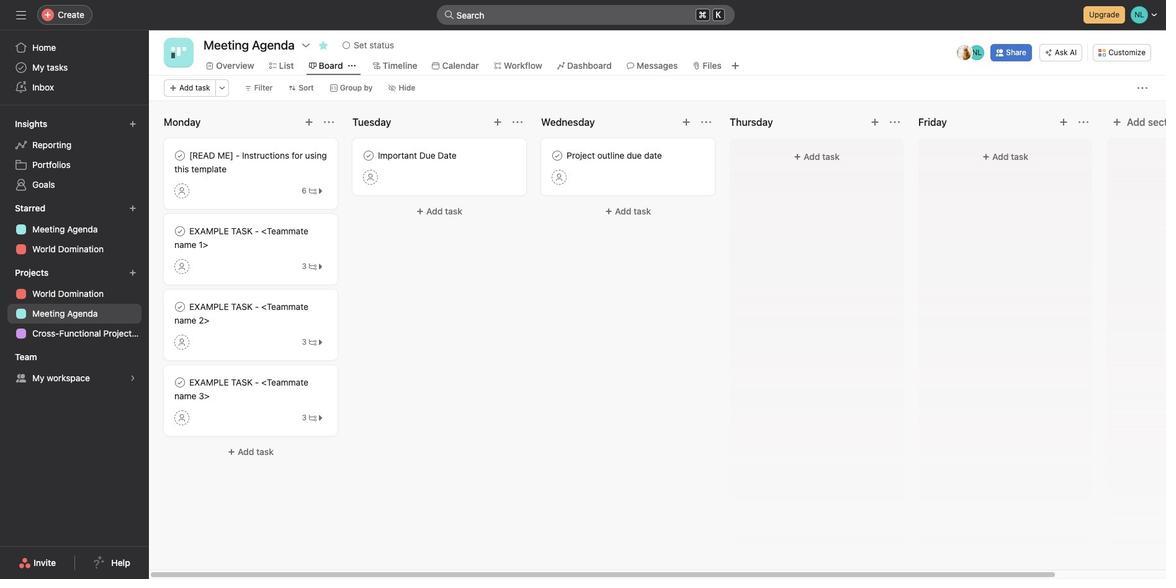 Task type: locate. For each thing, give the bounding box(es) containing it.
2 add task image from the left
[[493, 117, 503, 127]]

3 add task image from the left
[[1059, 117, 1069, 127]]

0 vertical spatial mark complete checkbox
[[173, 148, 188, 163]]

hide sidebar image
[[16, 10, 26, 20]]

more section actions image
[[324, 117, 334, 127], [513, 117, 523, 127], [702, 117, 712, 127], [1079, 117, 1089, 127]]

1 vertical spatial mark complete checkbox
[[173, 300, 188, 315]]

1 horizontal spatial add task image
[[493, 117, 503, 127]]

0 vertical spatial mark complete image
[[173, 148, 188, 163]]

add items to starred image
[[129, 205, 137, 212]]

Mark complete checkbox
[[173, 148, 188, 163], [173, 300, 188, 315]]

1 horizontal spatial add task image
[[871, 117, 880, 127]]

insights element
[[0, 113, 149, 197]]

add task image
[[682, 117, 692, 127], [871, 117, 880, 127]]

add task image for 3rd more section actions icon from the left
[[682, 117, 692, 127]]

mark complete image
[[173, 148, 188, 163], [173, 224, 188, 239], [173, 300, 188, 315]]

1 add task image from the left
[[682, 117, 692, 127]]

see details, my workspace image
[[129, 375, 137, 382]]

2 horizontal spatial add task image
[[1059, 117, 1069, 127]]

mark complete image for 3rd more section actions icon from the left
[[550, 148, 565, 163]]

2 horizontal spatial mark complete image
[[550, 148, 565, 163]]

1 vertical spatial mark complete image
[[173, 224, 188, 239]]

None field
[[437, 5, 735, 25]]

1 add task image from the left
[[304, 117, 314, 127]]

0 horizontal spatial add task image
[[304, 117, 314, 127]]

show options image
[[301, 40, 311, 50]]

1 horizontal spatial mark complete image
[[361, 148, 376, 163]]

more actions image
[[1138, 83, 1148, 93], [218, 84, 226, 92]]

2 vertical spatial mark complete image
[[173, 300, 188, 315]]

1 more section actions image from the left
[[324, 117, 334, 127]]

Mark complete checkbox
[[361, 148, 376, 163], [550, 148, 565, 163], [173, 224, 188, 239], [173, 376, 188, 391]]

2 add task image from the left
[[871, 117, 880, 127]]

add task image for more section actions image at the right of page
[[871, 117, 880, 127]]

add task image for 1st more section actions icon
[[304, 117, 314, 127]]

add task image
[[304, 117, 314, 127], [493, 117, 503, 127], [1059, 117, 1069, 127]]

new insights image
[[129, 120, 137, 128]]

1 mark complete checkbox from the top
[[173, 148, 188, 163]]

teams element
[[0, 346, 149, 391]]

global element
[[0, 30, 149, 105]]

tab actions image
[[348, 62, 356, 70]]

mark complete image for 2nd more section actions icon from the left
[[361, 148, 376, 163]]

0 horizontal spatial add task image
[[682, 117, 692, 127]]

3 more section actions image from the left
[[702, 117, 712, 127]]

mark complete image
[[361, 148, 376, 163], [550, 148, 565, 163], [173, 376, 188, 391]]

new project or portfolio image
[[129, 269, 137, 277]]

board image
[[171, 45, 186, 60]]

1 mark complete image from the top
[[173, 148, 188, 163]]



Task type: describe. For each thing, give the bounding box(es) containing it.
2 mark complete checkbox from the top
[[173, 300, 188, 315]]

add task image for fourth more section actions icon
[[1059, 117, 1069, 127]]

starred element
[[0, 197, 149, 262]]

2 more section actions image from the left
[[513, 117, 523, 127]]

prominent image
[[444, 10, 454, 20]]

1 horizontal spatial more actions image
[[1138, 83, 1148, 93]]

2 mark complete image from the top
[[173, 224, 188, 239]]

add tab image
[[731, 61, 741, 71]]

Search tasks, projects, and more text field
[[437, 5, 735, 25]]

0 horizontal spatial more actions image
[[218, 84, 226, 92]]

0 horizontal spatial mark complete image
[[173, 376, 188, 391]]

projects element
[[0, 262, 149, 346]]

more section actions image
[[890, 117, 900, 127]]

add task image for 2nd more section actions icon from the left
[[493, 117, 503, 127]]

3 mark complete image from the top
[[173, 300, 188, 315]]

remove from starred image
[[319, 40, 328, 50]]

4 more section actions image from the left
[[1079, 117, 1089, 127]]



Task type: vqa. For each thing, say whether or not it's contained in the screenshot.
the bottommost My
no



